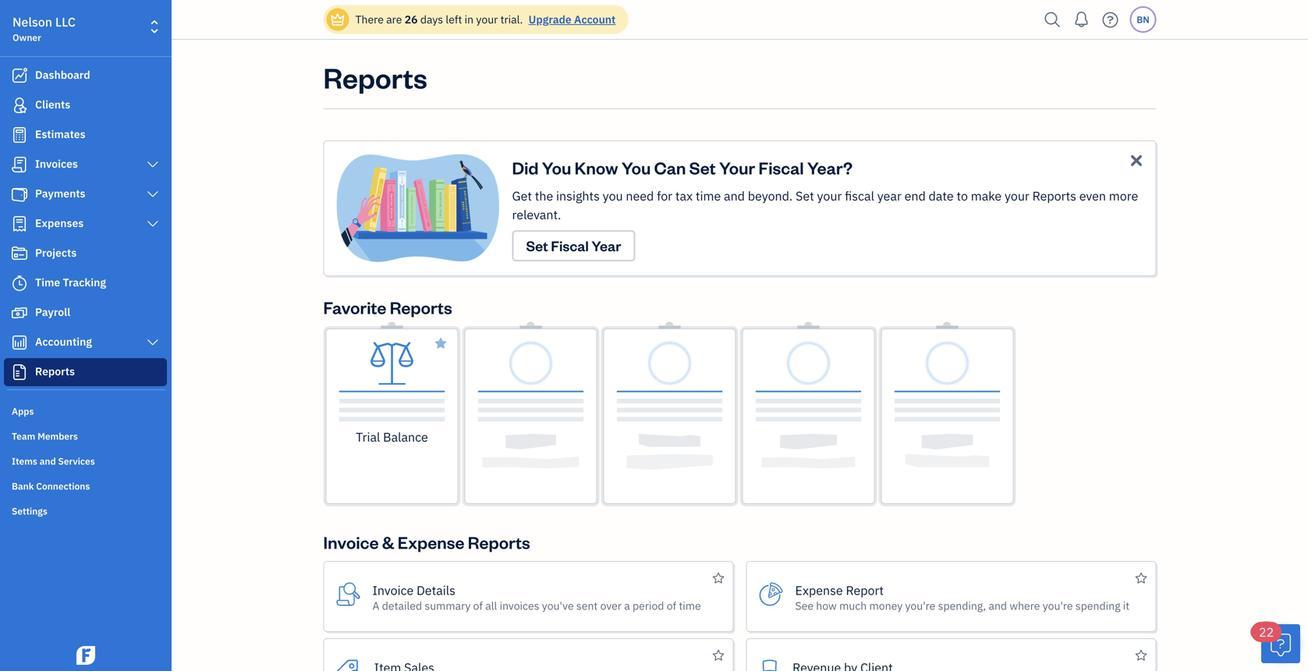 Task type: describe. For each thing, give the bounding box(es) containing it.
time inside invoice details a detailed summary of all invoices you've sent over a period of time
[[679, 599, 701, 613]]

expense report see how much money you're spending, and where you're spending it
[[796, 582, 1130, 613]]

update favorite status for revenue by client image
[[1136, 646, 1148, 665]]

expenses link
[[4, 210, 167, 238]]

more
[[1110, 188, 1139, 204]]

get the insights you need for tax time and beyond. set your fiscal year end date to make your reports even more relevant.
[[512, 188, 1139, 223]]

year
[[592, 236, 622, 255]]

items and services
[[12, 455, 95, 468]]

report image
[[10, 364, 29, 380]]

2 of from the left
[[667, 599, 677, 613]]

there are 26 days left in your trial. upgrade account
[[356, 12, 616, 27]]

see
[[796, 599, 814, 613]]

llc
[[55, 14, 76, 30]]

can
[[655, 156, 686, 179]]

reports up all at the left bottom
[[468, 531, 531, 553]]

where
[[1010, 599, 1041, 613]]

payroll link
[[4, 299, 167, 327]]

invoice for invoice details a detailed summary of all invoices you've sent over a period of time
[[373, 582, 414, 599]]

&
[[382, 531, 395, 553]]

sent
[[577, 599, 598, 613]]

there
[[356, 12, 384, 27]]

spending
[[1076, 599, 1121, 613]]

search image
[[1041, 8, 1066, 32]]

chevron large down image for expenses
[[146, 218, 160, 230]]

set inside get the insights you need for tax time and beyond. set your fiscal year end date to make your reports even more relevant.
[[796, 188, 815, 204]]

invoice image
[[10, 157, 29, 172]]

reports inside get the insights you need for tax time and beyond. set your fiscal year end date to make your reports even more relevant.
[[1033, 188, 1077, 204]]

make
[[971, 188, 1002, 204]]

did you know you can set your fiscal year? image
[[337, 154, 512, 263]]

trial balance link
[[324, 326, 461, 507]]

accounting
[[35, 334, 92, 349]]

invoice details a detailed summary of all invoices you've sent over a period of time
[[373, 582, 701, 613]]

get
[[512, 188, 532, 204]]

chevron large down image for invoices
[[146, 158, 160, 171]]

2 you're from the left
[[1043, 599, 1074, 613]]

1 of from the left
[[473, 599, 483, 613]]

nelson llc owner
[[12, 14, 76, 44]]

owner
[[12, 31, 41, 44]]

22
[[1260, 624, 1275, 640]]

reports up star icon
[[390, 296, 452, 318]]

invoices link
[[4, 151, 167, 179]]

year
[[878, 188, 902, 204]]

the
[[535, 188, 554, 204]]

team members link
[[4, 424, 167, 447]]

26
[[405, 12, 418, 27]]

1 horizontal spatial set
[[690, 156, 716, 179]]

over
[[601, 599, 622, 613]]

how
[[817, 599, 837, 613]]

team members
[[12, 430, 78, 443]]

bank connections
[[12, 480, 90, 492]]

set inside set fiscal year button
[[526, 236, 549, 255]]

time tracking
[[35, 275, 106, 290]]

invoice & expense reports
[[324, 531, 531, 553]]

connections
[[36, 480, 90, 492]]

estimates
[[35, 127, 86, 141]]

invoice for invoice & expense reports
[[324, 531, 379, 553]]

bank connections link
[[4, 474, 167, 497]]

project image
[[10, 246, 29, 261]]

report
[[846, 582, 884, 599]]

update favorite status for expense report image
[[1136, 569, 1148, 588]]

much
[[840, 599, 867, 613]]

projects link
[[4, 240, 167, 268]]

team
[[12, 430, 35, 443]]

chevron large down image
[[146, 336, 160, 349]]

summary
[[425, 599, 471, 613]]

relevant.
[[512, 206, 561, 223]]

2 horizontal spatial your
[[1005, 188, 1030, 204]]

items
[[12, 455, 37, 468]]

settings link
[[4, 499, 167, 522]]

payments link
[[4, 180, 167, 208]]

bn button
[[1131, 6, 1157, 33]]

payroll
[[35, 305, 70, 319]]

detailed
[[382, 599, 422, 613]]

it
[[1124, 599, 1130, 613]]

dashboard image
[[10, 68, 29, 84]]

tax
[[676, 188, 693, 204]]

freshbooks image
[[73, 646, 98, 665]]

1 horizontal spatial your
[[818, 188, 842, 204]]

period
[[633, 599, 665, 613]]

payments
[[35, 186, 85, 201]]

money image
[[10, 305, 29, 321]]

favorite reports
[[324, 296, 452, 318]]

did
[[512, 156, 539, 179]]

services
[[58, 455, 95, 468]]

estimate image
[[10, 127, 29, 143]]

did you know you can set your fiscal year?
[[512, 156, 853, 179]]

invoices
[[35, 156, 78, 171]]

chart image
[[10, 335, 29, 350]]



Task type: vqa. For each thing, say whether or not it's contained in the screenshot.
you
yes



Task type: locate. For each thing, give the bounding box(es) containing it.
main element
[[0, 0, 211, 671]]

accounting link
[[4, 329, 167, 357]]

time inside get the insights you need for tax time and beyond. set your fiscal year end date to make your reports even more relevant.
[[696, 188, 721, 204]]

apps link
[[4, 399, 167, 422]]

and inside get the insights you need for tax time and beyond. set your fiscal year end date to make your reports even more relevant.
[[724, 188, 745, 204]]

and for see
[[989, 599, 1008, 613]]

22 button
[[1252, 622, 1301, 663]]

reports down 'there'
[[324, 59, 428, 96]]

crown image
[[330, 11, 346, 28]]

your down the 'year?'
[[818, 188, 842, 204]]

days
[[421, 12, 443, 27]]

chevron large down image down the payments link
[[146, 218, 160, 230]]

go to help image
[[1099, 8, 1124, 32]]

bn
[[1137, 13, 1150, 26]]

set
[[690, 156, 716, 179], [796, 188, 815, 204], [526, 236, 549, 255]]

1 you're from the left
[[906, 599, 936, 613]]

0 vertical spatial set
[[690, 156, 716, 179]]

projects
[[35, 245, 77, 260]]

end
[[905, 188, 926, 204]]

close image
[[1128, 151, 1146, 169]]

1 horizontal spatial and
[[724, 188, 745, 204]]

to
[[957, 188, 969, 204]]

0 horizontal spatial of
[[473, 599, 483, 613]]

expense left report
[[796, 582, 843, 599]]

expense right the &
[[398, 531, 465, 553]]

2 vertical spatial and
[[989, 599, 1008, 613]]

and right items
[[40, 455, 56, 468]]

expense inside expense report see how much money you're spending, and where you're spending it
[[796, 582, 843, 599]]

need
[[626, 188, 654, 204]]

you're right money
[[906, 599, 936, 613]]

even
[[1080, 188, 1107, 204]]

chevron large down image
[[146, 158, 160, 171], [146, 188, 160, 201], [146, 218, 160, 230]]

reports
[[324, 59, 428, 96], [1033, 188, 1077, 204], [390, 296, 452, 318], [35, 364, 75, 379], [468, 531, 531, 553]]

2 you from the left
[[622, 156, 651, 179]]

fiscal inside button
[[551, 236, 589, 255]]

your right in
[[476, 12, 498, 27]]

chevron large down image up expenses link at the left of page
[[146, 188, 160, 201]]

time
[[696, 188, 721, 204], [679, 599, 701, 613]]

you've
[[542, 599, 574, 613]]

and inside items and services link
[[40, 455, 56, 468]]

apps
[[12, 405, 34, 418]]

reports down accounting
[[35, 364, 75, 379]]

0 vertical spatial expense
[[398, 531, 465, 553]]

invoice left the &
[[324, 531, 379, 553]]

know
[[575, 156, 619, 179]]

star image
[[435, 334, 447, 353]]

time tracking link
[[4, 269, 167, 297]]

set down relevant.
[[526, 236, 549, 255]]

items and services link
[[4, 449, 167, 472]]

left
[[446, 12, 462, 27]]

expenses
[[35, 216, 84, 230]]

money
[[870, 599, 903, 613]]

invoice left details
[[373, 582, 414, 599]]

in
[[465, 12, 474, 27]]

1 vertical spatial expense
[[796, 582, 843, 599]]

3 chevron large down image from the top
[[146, 218, 160, 230]]

payment image
[[10, 187, 29, 202]]

timer image
[[10, 276, 29, 291]]

expense
[[398, 531, 465, 553], [796, 582, 843, 599]]

are
[[386, 12, 402, 27]]

set right beyond.
[[796, 188, 815, 204]]

insights
[[557, 188, 600, 204]]

0 horizontal spatial expense
[[398, 531, 465, 553]]

you're right the where
[[1043, 599, 1074, 613]]

1 horizontal spatial of
[[667, 599, 677, 613]]

set right "can"
[[690, 156, 716, 179]]

upgrade account link
[[526, 12, 616, 27]]

trial balance
[[356, 429, 428, 445]]

chevron large down image up the payments link
[[146, 158, 160, 171]]

client image
[[10, 98, 29, 113]]

1 horizontal spatial fiscal
[[759, 156, 804, 179]]

2 vertical spatial chevron large down image
[[146, 218, 160, 230]]

reports link
[[4, 358, 167, 386]]

notifications image
[[1070, 4, 1095, 35]]

of
[[473, 599, 483, 613], [667, 599, 677, 613]]

trial
[[356, 429, 380, 445]]

account
[[574, 12, 616, 27]]

2 horizontal spatial set
[[796, 188, 815, 204]]

nelson
[[12, 14, 52, 30]]

time right period in the bottom of the page
[[679, 599, 701, 613]]

0 horizontal spatial and
[[40, 455, 56, 468]]

fiscal up beyond.
[[759, 156, 804, 179]]

fiscal
[[759, 156, 804, 179], [551, 236, 589, 255]]

and inside expense report see how much money you're spending, and where you're spending it
[[989, 599, 1008, 613]]

members
[[38, 430, 78, 443]]

0 horizontal spatial fiscal
[[551, 236, 589, 255]]

resource center badge image
[[1262, 624, 1301, 663]]

update favorite status for invoice details image
[[713, 569, 725, 588]]

your
[[476, 12, 498, 27], [818, 188, 842, 204], [1005, 188, 1030, 204]]

0 vertical spatial and
[[724, 188, 745, 204]]

chevron large down image for payments
[[146, 188, 160, 201]]

a
[[373, 599, 380, 613]]

you up the
[[542, 156, 572, 179]]

2 vertical spatial set
[[526, 236, 549, 255]]

and down your
[[724, 188, 745, 204]]

tracking
[[63, 275, 106, 290]]

beyond.
[[748, 188, 793, 204]]

1 vertical spatial chevron large down image
[[146, 188, 160, 201]]

0 vertical spatial chevron large down image
[[146, 158, 160, 171]]

of right period in the bottom of the page
[[667, 599, 677, 613]]

and left the where
[[989, 599, 1008, 613]]

1 vertical spatial and
[[40, 455, 56, 468]]

0 horizontal spatial your
[[476, 12, 498, 27]]

dashboard link
[[4, 62, 167, 90]]

trial.
[[501, 12, 523, 27]]

time
[[35, 275, 60, 290]]

0 horizontal spatial you
[[542, 156, 572, 179]]

1 vertical spatial fiscal
[[551, 236, 589, 255]]

settings
[[12, 505, 47, 517]]

expense image
[[10, 216, 29, 232]]

1 vertical spatial time
[[679, 599, 701, 613]]

clients link
[[4, 91, 167, 119]]

invoice inside invoice details a detailed summary of all invoices you've sent over a period of time
[[373, 582, 414, 599]]

upgrade
[[529, 12, 572, 27]]

update favorite status for item sales image
[[713, 646, 725, 665]]

balance
[[383, 429, 428, 445]]

0 horizontal spatial you're
[[906, 599, 936, 613]]

1 vertical spatial set
[[796, 188, 815, 204]]

1 chevron large down image from the top
[[146, 158, 160, 171]]

0 vertical spatial fiscal
[[759, 156, 804, 179]]

fiscal left year at top
[[551, 236, 589, 255]]

0 horizontal spatial set
[[526, 236, 549, 255]]

chevron large down image inside invoices link
[[146, 158, 160, 171]]

and for insights
[[724, 188, 745, 204]]

set fiscal year
[[526, 236, 622, 255]]

and
[[724, 188, 745, 204], [40, 455, 56, 468], [989, 599, 1008, 613]]

your
[[720, 156, 756, 179]]

time right tax
[[696, 188, 721, 204]]

dashboard
[[35, 68, 90, 82]]

0 vertical spatial invoice
[[324, 531, 379, 553]]

0 vertical spatial time
[[696, 188, 721, 204]]

all
[[486, 599, 497, 613]]

year?
[[808, 156, 853, 179]]

1 you from the left
[[542, 156, 572, 179]]

reports inside "link"
[[35, 364, 75, 379]]

1 vertical spatial invoice
[[373, 582, 414, 599]]

your right make
[[1005, 188, 1030, 204]]

of left all at the left bottom
[[473, 599, 483, 613]]

favorite
[[324, 296, 387, 318]]

1 horizontal spatial you're
[[1043, 599, 1074, 613]]

you
[[542, 156, 572, 179], [622, 156, 651, 179]]

details
[[417, 582, 456, 599]]

reports left even
[[1033, 188, 1077, 204]]

invoices
[[500, 599, 540, 613]]

fiscal
[[845, 188, 875, 204]]

clients
[[35, 97, 70, 112]]

set fiscal year button
[[512, 230, 636, 261]]

1 horizontal spatial expense
[[796, 582, 843, 599]]

date
[[929, 188, 954, 204]]

2 chevron large down image from the top
[[146, 188, 160, 201]]

you up need
[[622, 156, 651, 179]]

2 horizontal spatial and
[[989, 599, 1008, 613]]

1 horizontal spatial you
[[622, 156, 651, 179]]



